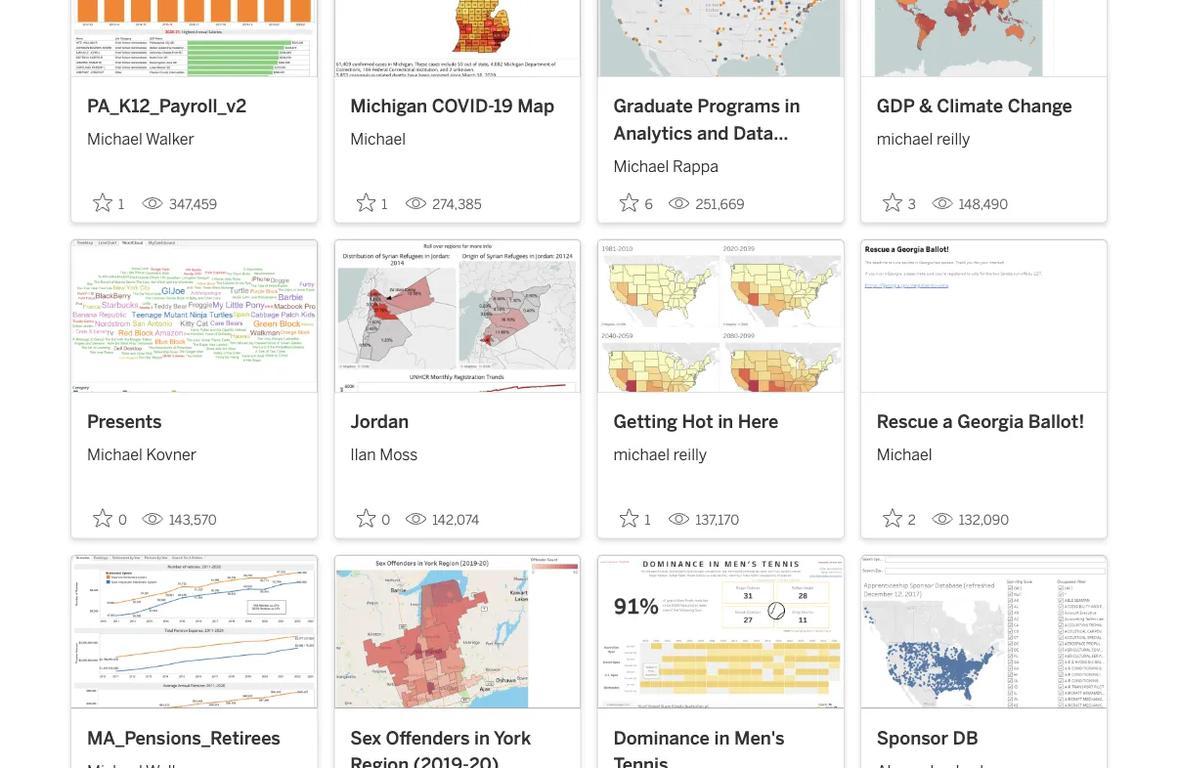 Task type: vqa. For each thing, say whether or not it's contained in the screenshot.


Task type: describe. For each thing, give the bounding box(es) containing it.
covid-
[[432, 95, 494, 117]]

reilly for &
[[937, 130, 971, 149]]

jordan link
[[350, 409, 565, 436]]

19
[[494, 95, 513, 117]]

gdp
[[877, 95, 915, 117]]

3
[[909, 197, 917, 213]]

jordan
[[350, 412, 409, 433]]

michael for gdp
[[877, 130, 934, 149]]

data
[[734, 122, 774, 144]]

dominance
[[614, 728, 710, 749]]

a
[[943, 412, 953, 433]]

change
[[1008, 95, 1073, 117]]

rappa
[[673, 157, 719, 175]]

pa_k12_payroll_v2
[[87, 95, 247, 117]]

132,090
[[959, 513, 1010, 529]]

reilly for hot
[[674, 446, 708, 465]]

georgia
[[958, 412, 1025, 433]]

sponsor db link
[[877, 725, 1092, 752]]

0 for jordan
[[382, 513, 391, 529]]

143,570 views element
[[134, 505, 225, 537]]

science
[[614, 149, 681, 170]]

rescue a georgia ballot!
[[877, 412, 1085, 433]]

dominance in men's tennis
[[614, 728, 785, 769]]

michael reilly link for in
[[614, 436, 828, 467]]

dominance in men's tennis link
[[614, 725, 828, 769]]

sex offenders in york region (2019-20)
[[350, 728, 531, 769]]

graduate programs in analytics and data science link
[[614, 93, 828, 170]]

add favorite button for jordan
[[350, 503, 397, 535]]

michael down rescue
[[877, 446, 933, 465]]

gdp & climate change link
[[877, 93, 1092, 120]]

presents link
[[87, 409, 302, 436]]

graduate programs in analytics and data science
[[614, 95, 801, 170]]

getting
[[614, 412, 678, 433]]

148,490 views element
[[924, 189, 1017, 221]]

michael for presents
[[87, 446, 143, 465]]

ilan
[[350, 446, 376, 465]]

michael rappa
[[614, 157, 719, 175]]

michael rappa link
[[614, 147, 828, 178]]

in for offenders
[[475, 728, 490, 749]]

and
[[698, 122, 729, 144]]

michael walker
[[87, 130, 195, 149]]

michael reilly link for climate
[[877, 120, 1092, 151]]

ma_pensions_retirees
[[87, 728, 281, 749]]

men's
[[735, 728, 785, 749]]

ballot!
[[1029, 412, 1085, 433]]

sex
[[350, 728, 382, 749]]

142,074
[[433, 513, 480, 529]]

presents
[[87, 412, 162, 433]]

york
[[494, 728, 531, 749]]

&
[[920, 95, 933, 117]]

map
[[518, 95, 555, 117]]

programs
[[698, 95, 781, 117]]

rescue
[[877, 412, 939, 433]]

Add Favorite button
[[87, 503, 134, 535]]

kovner
[[146, 446, 197, 465]]

sponsor db
[[877, 728, 979, 749]]

michael for graduate programs in analytics and data science
[[614, 157, 670, 175]]

michael walker link
[[87, 120, 302, 151]]



Task type: locate. For each thing, give the bounding box(es) containing it.
in inside the sex offenders in york region (2019-20)
[[475, 728, 490, 749]]

in inside graduate programs in analytics and data science
[[785, 95, 801, 117]]

getting hot in here
[[614, 412, 779, 433]]

347,459 views element
[[134, 189, 225, 221]]

251,669
[[696, 197, 745, 213]]

michael reilly link down hot
[[614, 436, 828, 467]]

ma_pensions_retirees link
[[87, 725, 302, 752]]

1 horizontal spatial reilly
[[937, 130, 971, 149]]

michael reilly down getting
[[614, 446, 708, 465]]

add favorite button left the 148,490
[[877, 187, 924, 219]]

michael down gdp
[[877, 130, 934, 149]]

0
[[118, 513, 127, 529], [382, 513, 391, 529]]

offenders
[[386, 728, 470, 749]]

1
[[118, 197, 124, 213], [382, 197, 388, 213], [645, 513, 651, 529]]

michael reilly down &
[[877, 130, 971, 149]]

add favorite button containing 0
[[350, 503, 397, 535]]

michael link down rescue a georgia ballot!
[[877, 436, 1092, 467]]

251,669 views element
[[661, 189, 753, 221]]

michael
[[87, 130, 143, 149], [350, 130, 406, 149], [614, 157, 670, 175], [87, 446, 143, 465], [877, 446, 933, 465]]

0 inside button
[[118, 513, 127, 529]]

moss
[[380, 446, 418, 465]]

1 for michigan covid-19 map
[[382, 197, 388, 213]]

add favorite button for pa_k12_payroll_v2
[[87, 187, 134, 219]]

1 add favorite button from the left
[[87, 187, 134, 219]]

michael left walker
[[87, 130, 143, 149]]

michael kovner
[[87, 446, 197, 465]]

add favorite button for michigan covid-19 map
[[350, 187, 397, 219]]

1 horizontal spatial michael reilly link
[[877, 120, 1092, 151]]

143,570
[[169, 513, 217, 529]]

gdp & climate change
[[877, 95, 1073, 117]]

1 left 137,170 views element on the right bottom
[[645, 513, 651, 529]]

2 0 from the left
[[382, 513, 391, 529]]

0 left 143,570 views element
[[118, 513, 127, 529]]

michael for pa_k12_payroll_v2
[[87, 130, 143, 149]]

in for hot
[[718, 412, 734, 433]]

1 horizontal spatial add favorite button
[[614, 503, 661, 535]]

137,170 views element
[[661, 505, 748, 537]]

michael for getting
[[614, 446, 670, 465]]

137,170
[[696, 513, 740, 529]]

132,090 views element
[[924, 505, 1018, 537]]

1 vertical spatial michael reilly link
[[614, 436, 828, 467]]

michael reilly for getting
[[614, 446, 708, 465]]

michael reilly for gdp
[[877, 130, 971, 149]]

add favorite button left 274,385
[[350, 187, 397, 219]]

michigan covid-19 map
[[350, 95, 555, 117]]

michael link for a
[[877, 436, 1092, 467]]

region
[[350, 755, 409, 769]]

2
[[909, 513, 916, 529]]

add favorite button for gdp & climate change
[[877, 187, 924, 219]]

michigan covid-19 map link
[[350, 93, 565, 120]]

1 0 from the left
[[118, 513, 127, 529]]

0 horizontal spatial add favorite button
[[350, 503, 397, 535]]

Add Favorite button
[[877, 187, 924, 219], [350, 503, 397, 535], [614, 503, 661, 535]]

0 horizontal spatial 1
[[118, 197, 124, 213]]

1 left 274,385 views element
[[382, 197, 388, 213]]

in right programs
[[785, 95, 801, 117]]

1 horizontal spatial 1
[[382, 197, 388, 213]]

1 horizontal spatial add favorite button
[[350, 187, 397, 219]]

add favorite button down the ilan moss
[[350, 503, 397, 535]]

walker
[[146, 130, 195, 149]]

1 horizontal spatial michael
[[877, 130, 934, 149]]

1 vertical spatial michael reilly
[[614, 446, 708, 465]]

0 horizontal spatial michael reilly link
[[614, 436, 828, 467]]

0 inside add favorite button
[[382, 513, 391, 529]]

1 for pa_k12_payroll_v2
[[118, 197, 124, 213]]

2 horizontal spatial 1
[[645, 513, 651, 529]]

in inside dominance in men's tennis
[[715, 728, 730, 749]]

michael
[[877, 130, 934, 149], [614, 446, 670, 465]]

here
[[738, 412, 779, 433]]

0 horizontal spatial michael
[[614, 446, 670, 465]]

michael down getting
[[614, 446, 670, 465]]

1 inside add favorite button
[[645, 513, 651, 529]]

1 vertical spatial reilly
[[674, 446, 708, 465]]

0 for presents
[[118, 513, 127, 529]]

climate
[[937, 95, 1004, 117]]

1 horizontal spatial michael link
[[877, 436, 1092, 467]]

0 vertical spatial michael
[[877, 130, 934, 149]]

workbook thumbnail image
[[71, 0, 317, 76], [335, 0, 581, 76], [598, 0, 844, 76], [862, 0, 1107, 76], [71, 240, 317, 392], [335, 240, 581, 392], [598, 240, 844, 392], [862, 240, 1107, 392], [71, 556, 317, 709], [335, 556, 581, 709], [598, 556, 844, 709], [862, 556, 1107, 709]]

michigan
[[350, 95, 428, 117]]

add favorite button left 137,170
[[614, 503, 661, 535]]

pa_k12_payroll_v2 link
[[87, 93, 302, 120]]

0 horizontal spatial 0
[[118, 513, 127, 529]]

in left men's
[[715, 728, 730, 749]]

michael link down michigan covid-19 map
[[350, 120, 565, 151]]

1 vertical spatial michael link
[[877, 436, 1092, 467]]

in
[[785, 95, 801, 117], [718, 412, 734, 433], [475, 728, 490, 749], [715, 728, 730, 749]]

Add Favorite button
[[614, 187, 661, 219]]

sex offenders in york region (2019-20) link
[[350, 725, 565, 769]]

in for programs
[[785, 95, 801, 117]]

in inside "getting hot in here" link
[[718, 412, 734, 433]]

add favorite button containing 3
[[877, 187, 924, 219]]

(2019-
[[414, 755, 469, 769]]

getting hot in here link
[[614, 409, 828, 436]]

1 vertical spatial michael
[[614, 446, 670, 465]]

michael down "analytics"
[[614, 157, 670, 175]]

michael reilly link
[[877, 120, 1092, 151], [614, 436, 828, 467]]

michael reilly link down gdp & climate change
[[877, 120, 1092, 151]]

reilly
[[937, 130, 971, 149], [674, 446, 708, 465]]

add favorite button for getting hot in here
[[614, 503, 661, 535]]

michael reilly
[[877, 130, 971, 149], [614, 446, 708, 465]]

in up 20)
[[475, 728, 490, 749]]

add favorite button down michael walker
[[87, 187, 134, 219]]

michael link for covid-
[[350, 120, 565, 151]]

analytics
[[614, 122, 693, 144]]

0 horizontal spatial reilly
[[674, 446, 708, 465]]

hot
[[682, 412, 714, 433]]

6
[[645, 197, 653, 213]]

274,385 views element
[[397, 189, 490, 221]]

sponsor
[[877, 728, 949, 749]]

michael down michigan at left
[[350, 130, 406, 149]]

reilly down climate
[[937, 130, 971, 149]]

1 for getting hot in here
[[645, 513, 651, 529]]

reilly down getting hot in here
[[674, 446, 708, 465]]

0 horizontal spatial michael link
[[350, 120, 565, 151]]

Add Favorite button
[[877, 503, 924, 535]]

add favorite button containing 1
[[614, 503, 661, 535]]

0 vertical spatial michael reilly link
[[877, 120, 1092, 151]]

michael link
[[350, 120, 565, 151], [877, 436, 1092, 467]]

michael kovner link
[[87, 436, 302, 467]]

michael down presents
[[87, 446, 143, 465]]

1 horizontal spatial michael reilly
[[877, 130, 971, 149]]

2 add favorite button from the left
[[350, 187, 397, 219]]

graduate
[[614, 95, 693, 117]]

rescue a georgia ballot! link
[[877, 409, 1092, 436]]

142,074 views element
[[397, 505, 488, 537]]

0 vertical spatial reilly
[[937, 130, 971, 149]]

1 left 347,459 views element
[[118, 197, 124, 213]]

in right hot
[[718, 412, 734, 433]]

347,459
[[169, 197, 217, 213]]

274,385
[[433, 197, 482, 213]]

ilan moss
[[350, 446, 418, 465]]

ilan moss link
[[350, 436, 565, 467]]

0 horizontal spatial add favorite button
[[87, 187, 134, 219]]

2 horizontal spatial add favorite button
[[877, 187, 924, 219]]

0 vertical spatial michael reilly
[[877, 130, 971, 149]]

148,490
[[959, 197, 1009, 213]]

db
[[953, 728, 979, 749]]

20)
[[469, 755, 499, 769]]

0 left 142,074 views element
[[382, 513, 391, 529]]

Add Favorite button
[[87, 187, 134, 219], [350, 187, 397, 219]]

0 horizontal spatial michael reilly
[[614, 446, 708, 465]]

1 horizontal spatial 0
[[382, 513, 391, 529]]

0 vertical spatial michael link
[[350, 120, 565, 151]]

tennis
[[614, 755, 669, 769]]



